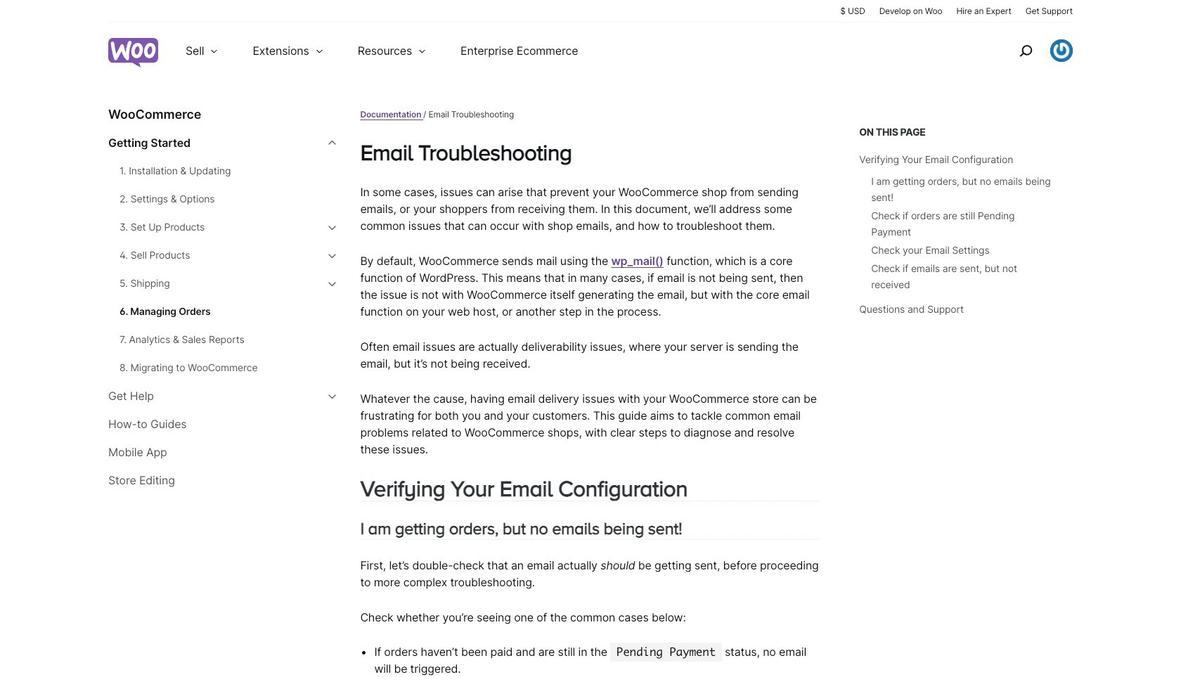 Task type: vqa. For each thing, say whether or not it's contained in the screenshot.
The 7% corresponding to 1
no



Task type: locate. For each thing, give the bounding box(es) containing it.
search image
[[1015, 39, 1037, 62]]



Task type: describe. For each thing, give the bounding box(es) containing it.
breadcrumb element
[[360, 107, 819, 122]]

service navigation menu element
[[989, 28, 1073, 73]]

open account menu image
[[1051, 39, 1073, 62]]



